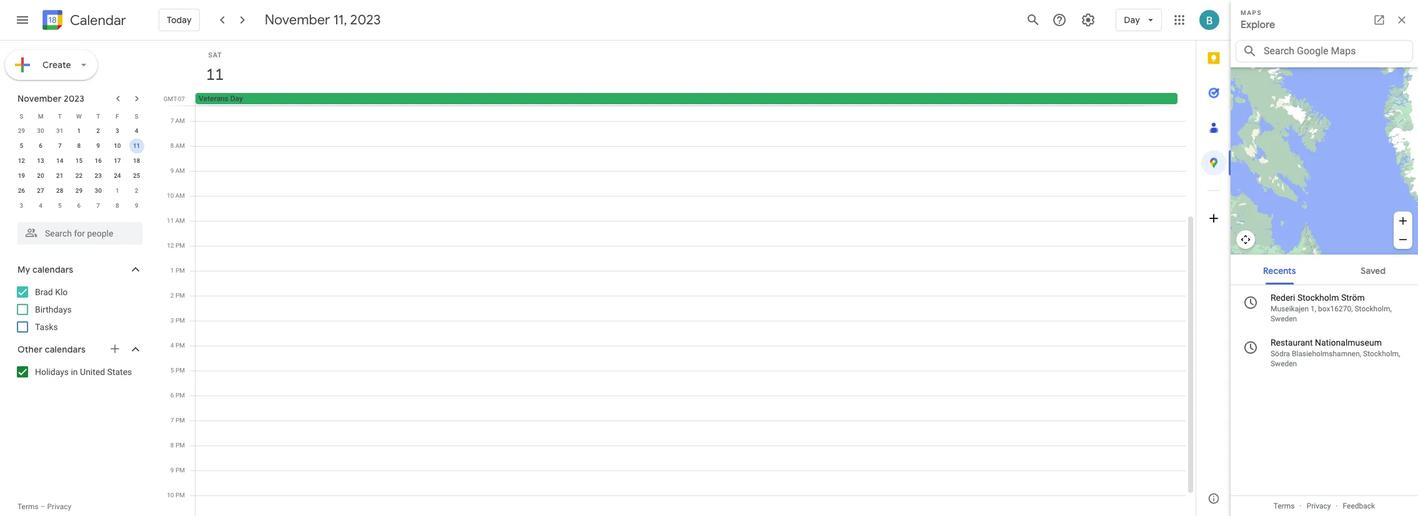 Task type: locate. For each thing, give the bounding box(es) containing it.
4 for 4 pm
[[171, 342, 174, 349]]

3 down f
[[116, 127, 119, 134]]

calendar
[[70, 12, 126, 29]]

pm up 4 pm
[[176, 317, 185, 324]]

calendars
[[32, 264, 73, 276], [45, 344, 86, 356]]

6 down 29 element
[[77, 202, 81, 209]]

0 vertical spatial 12
[[18, 157, 25, 164]]

9 for 9 pm
[[171, 467, 174, 474]]

2 horizontal spatial 3
[[171, 317, 174, 324]]

6 down october 30 element
[[39, 142, 42, 149]]

1 vertical spatial november
[[17, 93, 62, 104]]

3 pm from the top
[[176, 292, 185, 299]]

21
[[56, 172, 63, 179]]

2 vertical spatial 2
[[171, 292, 174, 299]]

0 horizontal spatial 12
[[18, 157, 25, 164]]

tasks
[[35, 322, 58, 332]]

7
[[170, 117, 174, 124], [58, 142, 62, 149], [96, 202, 100, 209], [171, 417, 174, 424]]

7 for december 7 element
[[96, 202, 100, 209]]

1 down 24 element
[[116, 187, 119, 194]]

3 am from the top
[[175, 167, 185, 174]]

31
[[56, 127, 63, 134]]

4 down 27 element
[[39, 202, 42, 209]]

2 vertical spatial 11
[[167, 217, 174, 224]]

1 inside "grid"
[[171, 267, 174, 274]]

1 vertical spatial 3
[[20, 202, 23, 209]]

privacy
[[47, 503, 71, 512]]

0 horizontal spatial 4
[[39, 202, 42, 209]]

9 up 16
[[96, 142, 100, 149]]

1 vertical spatial 1
[[116, 187, 119, 194]]

0 horizontal spatial s
[[20, 113, 23, 120]]

pm for 12 pm
[[176, 242, 185, 249]]

veterans day row
[[190, 93, 1196, 106]]

10 up 11 am
[[167, 192, 174, 199]]

pm for 1 pm
[[176, 267, 185, 274]]

am
[[175, 117, 185, 124], [175, 142, 185, 149], [175, 167, 185, 174], [175, 192, 185, 199], [175, 217, 185, 224]]

1 down 12 pm
[[171, 267, 174, 274]]

5 am from the top
[[175, 217, 185, 224]]

2 vertical spatial 3
[[171, 317, 174, 324]]

7 pm from the top
[[176, 392, 185, 399]]

30 element
[[91, 184, 106, 199]]

am for 8 am
[[175, 142, 185, 149]]

2 vertical spatial 5
[[171, 367, 174, 374]]

5 inside 11 "grid"
[[171, 367, 174, 374]]

4
[[135, 127, 138, 134], [39, 202, 42, 209], [171, 342, 174, 349]]

8 am
[[170, 142, 185, 149]]

3 row from the top
[[12, 139, 146, 154]]

0 horizontal spatial 29
[[18, 127, 25, 134]]

10 pm from the top
[[176, 467, 185, 474]]

1 vertical spatial 2023
[[64, 93, 84, 104]]

30 down 23 element
[[95, 187, 102, 194]]

2 horizontal spatial 6
[[171, 392, 174, 399]]

8 down 7 pm at bottom
[[171, 442, 174, 449]]

row group
[[12, 124, 146, 214]]

5 row from the top
[[12, 169, 146, 184]]

2 vertical spatial 1
[[171, 267, 174, 274]]

november left 11,
[[265, 11, 330, 29]]

t
[[58, 113, 62, 120], [96, 113, 100, 120]]

11 cell
[[127, 139, 146, 154]]

8 for 8 am
[[170, 142, 174, 149]]

pm down 3 pm
[[176, 342, 185, 349]]

1
[[77, 127, 81, 134], [116, 187, 119, 194], [171, 267, 174, 274]]

1 horizontal spatial t
[[96, 113, 100, 120]]

row containing 12
[[12, 154, 146, 169]]

9 up 10 am
[[170, 167, 174, 174]]

2 horizontal spatial 2
[[171, 292, 174, 299]]

0 horizontal spatial 2
[[96, 127, 100, 134]]

1 vertical spatial 29
[[75, 187, 83, 194]]

december 1 element
[[110, 184, 125, 199]]

18 element
[[129, 154, 144, 169]]

2
[[96, 127, 100, 134], [135, 187, 138, 194], [171, 292, 174, 299]]

today button
[[159, 5, 200, 35]]

today
[[167, 14, 192, 26]]

am up 9 am
[[175, 142, 185, 149]]

19 element
[[14, 169, 29, 184]]

4 row from the top
[[12, 154, 146, 169]]

0 horizontal spatial 30
[[37, 127, 44, 134]]

1 vertical spatial 2
[[135, 187, 138, 194]]

0 vertical spatial day
[[1124, 14, 1141, 26]]

pm down 6 pm
[[176, 417, 185, 424]]

0 vertical spatial 6
[[39, 142, 42, 149]]

1 am from the top
[[175, 117, 185, 124]]

0 vertical spatial 29
[[18, 127, 25, 134]]

6 pm from the top
[[176, 367, 185, 374]]

2023
[[350, 11, 381, 29], [64, 93, 84, 104]]

4 up 11 element
[[135, 127, 138, 134]]

am for 11 am
[[175, 217, 185, 224]]

11 up the '18' on the left
[[133, 142, 140, 149]]

10 for 10 am
[[167, 192, 174, 199]]

11 pm from the top
[[176, 492, 185, 499]]

1 down w
[[77, 127, 81, 134]]

1 horizontal spatial 12
[[167, 242, 174, 249]]

pm up 7 pm at bottom
[[176, 392, 185, 399]]

6
[[39, 142, 42, 149], [77, 202, 81, 209], [171, 392, 174, 399]]

11 element
[[129, 139, 144, 154]]

am down the 8 am
[[175, 167, 185, 174]]

1 horizontal spatial 4
[[135, 127, 138, 134]]

28 element
[[52, 184, 67, 199]]

2 vertical spatial 4
[[171, 342, 174, 349]]

1 horizontal spatial 2
[[135, 187, 138, 194]]

1 horizontal spatial day
[[1124, 14, 1141, 26]]

0 horizontal spatial 1
[[77, 127, 81, 134]]

1 horizontal spatial 11
[[167, 217, 174, 224]]

brad
[[35, 287, 53, 297]]

day right settings menu image
[[1124, 14, 1141, 26]]

s right f
[[135, 113, 139, 120]]

0 horizontal spatial 5
[[20, 142, 23, 149]]

am down 07
[[175, 117, 185, 124]]

pm up 3 pm
[[176, 292, 185, 299]]

2 vertical spatial 10
[[167, 492, 174, 499]]

december 7 element
[[91, 199, 106, 214]]

0 horizontal spatial day
[[230, 94, 243, 103]]

10 down 9 pm
[[167, 492, 174, 499]]

october 29 element
[[14, 124, 29, 139]]

2 row from the top
[[12, 124, 146, 139]]

1 horizontal spatial 30
[[95, 187, 102, 194]]

7 row from the top
[[12, 199, 146, 214]]

calendars for my calendars
[[32, 264, 73, 276]]

1 vertical spatial 5
[[58, 202, 62, 209]]

12 up 19
[[18, 157, 25, 164]]

12 inside '12' element
[[18, 157, 25, 164]]

my calendars
[[17, 264, 73, 276]]

25 element
[[129, 169, 144, 184]]

2 am from the top
[[175, 142, 185, 149]]

12 down 11 am
[[167, 242, 174, 249]]

27 element
[[33, 184, 48, 199]]

november
[[265, 11, 330, 29], [17, 93, 62, 104]]

12 inside 11 "grid"
[[167, 242, 174, 249]]

2 horizontal spatial 11
[[205, 64, 223, 85]]

december 6 element
[[72, 199, 87, 214]]

1 horizontal spatial 1
[[116, 187, 119, 194]]

4 inside 11 "grid"
[[171, 342, 174, 349]]

0 vertical spatial november
[[265, 11, 330, 29]]

6 inside 'element'
[[77, 202, 81, 209]]

11 for 11 am
[[167, 217, 174, 224]]

13 element
[[33, 154, 48, 169]]

1 vertical spatial 12
[[167, 242, 174, 249]]

4 pm
[[171, 342, 185, 349]]

birthdays
[[35, 305, 72, 315]]

2023 up w
[[64, 93, 84, 104]]

0 vertical spatial 5
[[20, 142, 23, 149]]

veterans
[[199, 94, 229, 103]]

support image
[[1053, 12, 1068, 27]]

row containing 29
[[12, 124, 146, 139]]

calendar heading
[[67, 12, 126, 29]]

0 horizontal spatial t
[[58, 113, 62, 120]]

0 vertical spatial 3
[[116, 127, 119, 134]]

create
[[42, 59, 71, 71]]

4 am from the top
[[175, 192, 185, 199]]

11 down the 'sat'
[[205, 64, 223, 85]]

pm
[[176, 242, 185, 249], [176, 267, 185, 274], [176, 292, 185, 299], [176, 317, 185, 324], [176, 342, 185, 349], [176, 367, 185, 374], [176, 392, 185, 399], [176, 417, 185, 424], [176, 442, 185, 449], [176, 467, 185, 474], [176, 492, 185, 499]]

9 up the 10 pm
[[171, 467, 174, 474]]

7 down gmt-
[[170, 117, 174, 124]]

day
[[1124, 14, 1141, 26], [230, 94, 243, 103]]

other calendars
[[17, 344, 86, 356]]

t left f
[[96, 113, 100, 120]]

2 horizontal spatial 4
[[171, 342, 174, 349]]

1 horizontal spatial 5
[[58, 202, 62, 209]]

november for november 2023
[[17, 93, 62, 104]]

3
[[116, 127, 119, 134], [20, 202, 23, 209], [171, 317, 174, 324]]

6 up 7 pm at bottom
[[171, 392, 174, 399]]

december 3 element
[[14, 199, 29, 214]]

4 pm from the top
[[176, 317, 185, 324]]

9 pm
[[171, 467, 185, 474]]

1 vertical spatial 4
[[39, 202, 42, 209]]

1 vertical spatial 11
[[133, 142, 140, 149]]

0 vertical spatial 10
[[114, 142, 121, 149]]

29
[[18, 127, 25, 134], [75, 187, 83, 194]]

1 horizontal spatial 2023
[[350, 11, 381, 29]]

pm for 9 pm
[[176, 467, 185, 474]]

states
[[107, 367, 132, 377]]

2 vertical spatial 6
[[171, 392, 174, 399]]

november up m
[[17, 93, 62, 104]]

7 am
[[170, 117, 185, 124]]

1 vertical spatial 10
[[167, 192, 174, 199]]

8
[[77, 142, 81, 149], [170, 142, 174, 149], [116, 202, 119, 209], [171, 442, 174, 449]]

2023 right 11,
[[350, 11, 381, 29]]

pm down 9 pm
[[176, 492, 185, 499]]

holidays in united states
[[35, 367, 132, 377]]

pm up 1 pm
[[176, 242, 185, 249]]

7 inside december 7 element
[[96, 202, 100, 209]]

23
[[95, 172, 102, 179]]

6 row from the top
[[12, 184, 146, 199]]

7 down 30 element
[[96, 202, 100, 209]]

0 horizontal spatial 3
[[20, 202, 23, 209]]

0 vertical spatial calendars
[[32, 264, 73, 276]]

terms – privacy
[[17, 503, 71, 512]]

0 horizontal spatial 2023
[[64, 93, 84, 104]]

1 horizontal spatial s
[[135, 113, 139, 120]]

0 horizontal spatial 6
[[39, 142, 42, 149]]

1 vertical spatial calendars
[[45, 344, 86, 356]]

Search for people text field
[[25, 222, 135, 245]]

10 inside row
[[114, 142, 121, 149]]

in
[[71, 367, 78, 377]]

row containing s
[[12, 109, 146, 124]]

row containing 3
[[12, 199, 146, 214]]

2 inside 11 "grid"
[[171, 292, 174, 299]]

my
[[17, 264, 30, 276]]

1 vertical spatial 30
[[95, 187, 102, 194]]

1 pm
[[171, 267, 185, 274]]

2 up 16
[[96, 127, 100, 134]]

pm up 6 pm
[[176, 367, 185, 374]]

2 horizontal spatial 5
[[171, 367, 174, 374]]

12
[[18, 157, 25, 164], [167, 242, 174, 249]]

1 row from the top
[[12, 109, 146, 124]]

14
[[56, 157, 63, 164]]

30 down m
[[37, 127, 44, 134]]

29 down 22 element
[[75, 187, 83, 194]]

4 down 3 pm
[[171, 342, 174, 349]]

tab list
[[1197, 41, 1232, 482]]

day inside 'dropdown button'
[[1124, 14, 1141, 26]]

9 pm from the top
[[176, 442, 185, 449]]

1 pm from the top
[[176, 242, 185, 249]]

7 down 6 pm
[[171, 417, 174, 424]]

9
[[96, 142, 100, 149], [170, 167, 174, 174], [135, 202, 138, 209], [171, 467, 174, 474]]

day right the veterans
[[230, 94, 243, 103]]

10
[[114, 142, 121, 149], [167, 192, 174, 199], [167, 492, 174, 499]]

12 for 12
[[18, 157, 25, 164]]

0 horizontal spatial 11
[[133, 142, 140, 149]]

11 down 10 am
[[167, 217, 174, 224]]

am for 10 am
[[175, 192, 185, 199]]

s
[[20, 113, 23, 120], [135, 113, 139, 120]]

6 inside 11 "grid"
[[171, 392, 174, 399]]

5 up 6 pm
[[171, 367, 174, 374]]

w
[[76, 113, 82, 120]]

10 up 17
[[114, 142, 121, 149]]

8 down december 1 element
[[116, 202, 119, 209]]

3 inside 11 "grid"
[[171, 317, 174, 324]]

8 pm from the top
[[176, 417, 185, 424]]

0 horizontal spatial november
[[17, 93, 62, 104]]

11
[[205, 64, 223, 85], [133, 142, 140, 149], [167, 217, 174, 224]]

20
[[37, 172, 44, 179]]

1 vertical spatial 6
[[77, 202, 81, 209]]

1 horizontal spatial november
[[265, 11, 330, 29]]

row
[[12, 109, 146, 124], [12, 124, 146, 139], [12, 139, 146, 154], [12, 154, 146, 169], [12, 169, 146, 184], [12, 184, 146, 199], [12, 199, 146, 214]]

pm for 6 pm
[[176, 392, 185, 399]]

30
[[37, 127, 44, 134], [95, 187, 102, 194]]

11 inside 11 element
[[133, 142, 140, 149]]

5 down october 29 element
[[20, 142, 23, 149]]

9 down december 2 element
[[135, 202, 138, 209]]

october 31 element
[[52, 124, 67, 139]]

1 horizontal spatial 6
[[77, 202, 81, 209]]

pm up 2 pm
[[176, 267, 185, 274]]

None search field
[[0, 217, 155, 245]]

3 down 26 "element"
[[20, 202, 23, 209]]

2 up 3 pm
[[171, 292, 174, 299]]

5
[[20, 142, 23, 149], [58, 202, 62, 209], [171, 367, 174, 374]]

11,
[[333, 11, 347, 29]]

pm down 8 pm
[[176, 467, 185, 474]]

24
[[114, 172, 121, 179]]

0 vertical spatial 30
[[37, 127, 44, 134]]

december 5 element
[[52, 199, 67, 214]]

29 element
[[72, 184, 87, 199]]

s up october 29 element
[[20, 113, 23, 120]]

t up 31 at the left of the page
[[58, 113, 62, 120]]

3 up 4 pm
[[171, 317, 174, 324]]

calendars up brad klo
[[32, 264, 73, 276]]

pm for 4 pm
[[176, 342, 185, 349]]

am down 9 am
[[175, 192, 185, 199]]

15
[[75, 157, 83, 164]]

2 down 25 element
[[135, 187, 138, 194]]

5 pm from the top
[[176, 342, 185, 349]]

2 horizontal spatial 1
[[171, 267, 174, 274]]

0 vertical spatial 4
[[135, 127, 138, 134]]

1 vertical spatial day
[[230, 94, 243, 103]]

9 for 9 am
[[170, 167, 174, 174]]

1 horizontal spatial 29
[[75, 187, 83, 194]]

december 2 element
[[129, 184, 144, 199]]

calendars up in
[[45, 344, 86, 356]]

row containing 5
[[12, 139, 146, 154]]

8 up 9 am
[[170, 142, 174, 149]]

2 pm from the top
[[176, 267, 185, 274]]

5 down 28 element
[[58, 202, 62, 209]]

pm down 7 pm at bottom
[[176, 442, 185, 449]]

29 left october 30 element
[[18, 127, 25, 134]]

my calendars button
[[2, 260, 155, 280]]

am up 12 pm
[[175, 217, 185, 224]]



Task type: vqa. For each thing, say whether or not it's contained in the screenshot.
the First
no



Task type: describe. For each thing, give the bounding box(es) containing it.
row containing 26
[[12, 184, 146, 199]]

22 element
[[72, 169, 87, 184]]

29 for 29 element
[[75, 187, 83, 194]]

1 t from the left
[[58, 113, 62, 120]]

–
[[40, 503, 45, 512]]

add other calendars image
[[109, 343, 121, 356]]

gmt-
[[164, 96, 178, 102]]

0 vertical spatial 2023
[[350, 11, 381, 29]]

privacy link
[[47, 503, 71, 512]]

12 pm
[[167, 242, 185, 249]]

6 for 6 pm
[[171, 392, 174, 399]]

holidays
[[35, 367, 69, 377]]

brad klo
[[35, 287, 68, 297]]

15 element
[[72, 154, 87, 169]]

7 for 7 am
[[170, 117, 174, 124]]

8 up 15
[[77, 142, 81, 149]]

pm for 3 pm
[[176, 317, 185, 324]]

1 horizontal spatial 3
[[116, 127, 119, 134]]

other
[[17, 344, 43, 356]]

saturday, november 11 element
[[201, 61, 229, 89]]

17
[[114, 157, 121, 164]]

row containing 19
[[12, 169, 146, 184]]

8 for december 8 element
[[116, 202, 119, 209]]

17 element
[[110, 154, 125, 169]]

2 for december 2 element
[[135, 187, 138, 194]]

november 11, 2023
[[265, 11, 381, 29]]

12 for 12 pm
[[167, 242, 174, 249]]

1 for december 1 element
[[116, 187, 119, 194]]

create button
[[5, 50, 97, 80]]

my calendars list
[[2, 282, 155, 337]]

11 am
[[167, 217, 185, 224]]

07
[[178, 96, 185, 102]]

9 am
[[170, 167, 185, 174]]

12 element
[[14, 154, 29, 169]]

7 pm
[[171, 417, 185, 424]]

24 element
[[110, 169, 125, 184]]

1 for 1 pm
[[171, 267, 174, 274]]

1 s from the left
[[20, 113, 23, 120]]

3 for the december 3 element
[[20, 202, 23, 209]]

pm for 7 pm
[[176, 417, 185, 424]]

5 for december 5 element
[[58, 202, 62, 209]]

gmt-07
[[164, 96, 185, 102]]

3 for 3 pm
[[171, 317, 174, 324]]

26
[[18, 187, 25, 194]]

11 grid
[[160, 41, 1196, 517]]

november 2023 grid
[[12, 109, 146, 214]]

2 t from the left
[[96, 113, 100, 120]]

klo
[[55, 287, 68, 297]]

calendar element
[[40, 7, 126, 35]]

5 pm
[[171, 367, 185, 374]]

sat
[[208, 51, 222, 59]]

9 for december 9 element
[[135, 202, 138, 209]]

main drawer image
[[15, 12, 30, 27]]

december 4 element
[[33, 199, 48, 214]]

pm for 8 pm
[[176, 442, 185, 449]]

21 element
[[52, 169, 67, 184]]

day button
[[1116, 5, 1162, 35]]

10 pm
[[167, 492, 185, 499]]

7 down october 31 element
[[58, 142, 62, 149]]

10 element
[[110, 139, 125, 154]]

2 s from the left
[[135, 113, 139, 120]]

2 for 2 pm
[[171, 292, 174, 299]]

december 9 element
[[129, 199, 144, 214]]

26 element
[[14, 184, 29, 199]]

0 vertical spatial 2
[[96, 127, 100, 134]]

2 pm
[[171, 292, 185, 299]]

pm for 5 pm
[[176, 367, 185, 374]]

19
[[18, 172, 25, 179]]

18
[[133, 157, 140, 164]]

7 for 7 pm
[[171, 417, 174, 424]]

16 element
[[91, 154, 106, 169]]

0 vertical spatial 1
[[77, 127, 81, 134]]

pm for 10 pm
[[176, 492, 185, 499]]

am for 7 am
[[175, 117, 185, 124]]

16
[[95, 157, 102, 164]]

10 for 10 pm
[[167, 492, 174, 499]]

8 pm
[[171, 442, 185, 449]]

6 for december 6 'element'
[[77, 202, 81, 209]]

27
[[37, 187, 44, 194]]

tab list inside side panel section
[[1197, 41, 1232, 482]]

11 for 11 element
[[133, 142, 140, 149]]

30 for october 30 element
[[37, 127, 44, 134]]

november for november 11, 2023
[[265, 11, 330, 29]]

united
[[80, 367, 105, 377]]

side panel section
[[1196, 41, 1232, 517]]

f
[[116, 113, 119, 120]]

6 pm
[[171, 392, 185, 399]]

settings menu image
[[1081, 12, 1096, 27]]

other calendars button
[[2, 340, 155, 360]]

13
[[37, 157, 44, 164]]

8 for 8 pm
[[171, 442, 174, 449]]

terms
[[17, 503, 39, 512]]

terms link
[[17, 503, 39, 512]]

0 vertical spatial 11
[[205, 64, 223, 85]]

23 element
[[91, 169, 106, 184]]

row group containing 29
[[12, 124, 146, 214]]

29 for october 29 element
[[18, 127, 25, 134]]

veterans day
[[199, 94, 243, 103]]

14 element
[[52, 154, 67, 169]]

november 2023
[[17, 93, 84, 104]]

day inside button
[[230, 94, 243, 103]]

3 pm
[[171, 317, 185, 324]]

calendars for other calendars
[[45, 344, 86, 356]]

december 8 element
[[110, 199, 125, 214]]

22
[[75, 172, 83, 179]]

m
[[38, 113, 43, 120]]

october 30 element
[[33, 124, 48, 139]]

5 for 5 pm
[[171, 367, 174, 374]]

10 am
[[167, 192, 185, 199]]

sat 11
[[205, 51, 223, 85]]

veterans day button
[[196, 93, 1178, 104]]

pm for 2 pm
[[176, 292, 185, 299]]

am for 9 am
[[175, 167, 185, 174]]

30 for 30 element
[[95, 187, 102, 194]]

20 element
[[33, 169, 48, 184]]

25
[[133, 172, 140, 179]]

4 for december 4 element
[[39, 202, 42, 209]]

28
[[56, 187, 63, 194]]

10 for 10
[[114, 142, 121, 149]]



